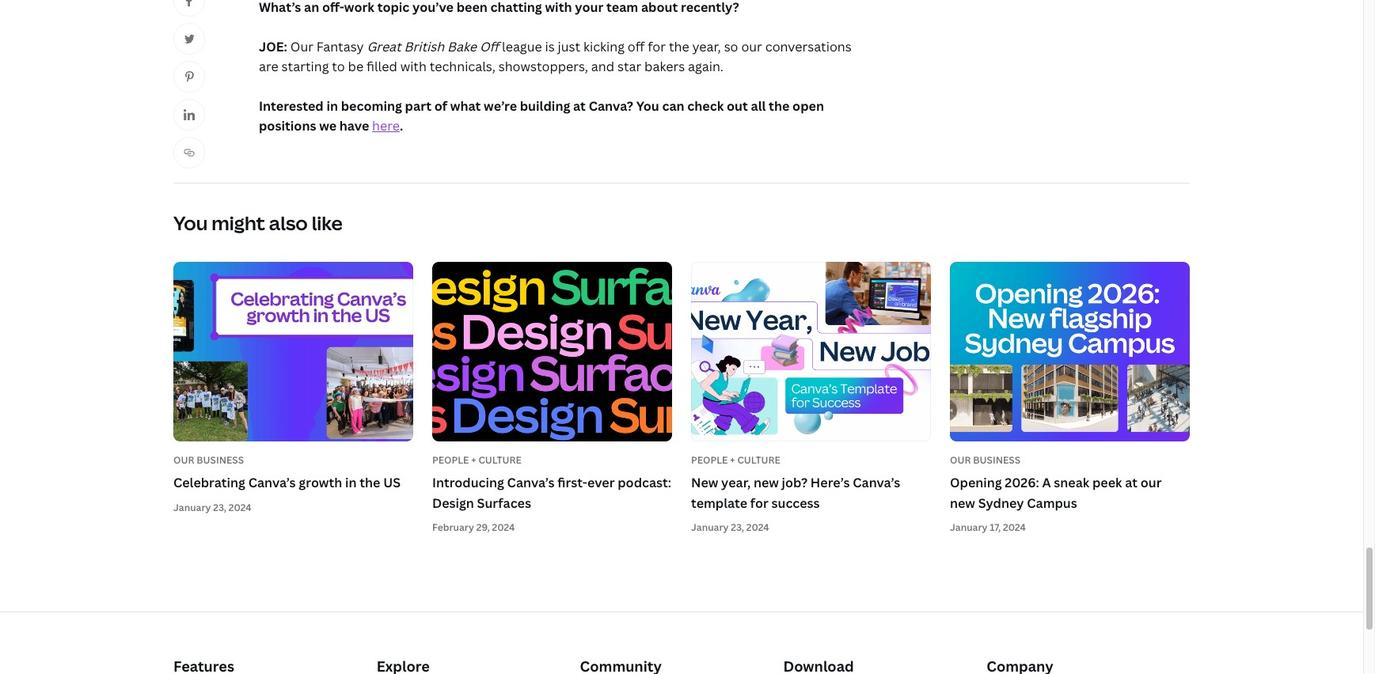 Task type: vqa. For each thing, say whether or not it's contained in the screenshot.
the "Culture" related to Canva's
yes



Task type: locate. For each thing, give the bounding box(es) containing it.
people inside people + culture new year, new job? here's canva's template for success
[[691, 454, 728, 467]]

january
[[173, 501, 211, 514], [691, 521, 729, 534], [950, 521, 988, 534]]

1 horizontal spatial +
[[730, 454, 735, 467]]

+ up template
[[730, 454, 735, 467]]

0 horizontal spatial in
[[327, 97, 338, 115]]

0 vertical spatial january 23, 2024
[[173, 501, 251, 514]]

off
[[480, 38, 499, 55]]

culture up introducing
[[478, 454, 522, 467]]

growth
[[299, 474, 342, 492]]

starting
[[282, 58, 329, 75]]

culture inside people + culture new year, new job? here's canva's template for success
[[737, 454, 780, 467]]

new
[[691, 474, 718, 492]]

the for year,
[[669, 38, 689, 55]]

year, inside people + culture new year, new job? here's canva's template for success
[[721, 474, 751, 492]]

you might also like
[[173, 210, 343, 236]]

at inside the our business opening 2026: a sneak peek at our new sydney campus
[[1125, 474, 1138, 492]]

0 horizontal spatial culture
[[478, 454, 522, 467]]

+ inside people + culture new year, new job? here's canva's template for success
[[730, 454, 735, 467]]

2024 down template
[[746, 521, 769, 534]]

people up introducing
[[432, 454, 469, 467]]

here link
[[372, 117, 400, 135]]

1 horizontal spatial january 23, 2024
[[691, 521, 769, 534]]

business inside the our business opening 2026: a sneak peek at our new sydney campus
[[973, 454, 1021, 467]]

+
[[471, 454, 476, 467], [730, 454, 735, 467]]

1 horizontal spatial in
[[345, 474, 357, 492]]

2 vertical spatial the
[[360, 474, 380, 492]]

in inside our business celebrating canva's growth in the us
[[345, 474, 357, 492]]

in up we
[[327, 97, 338, 115]]

people inside people + culture introducing canva's first-ever podcast: design surfaces
[[432, 454, 469, 467]]

0 vertical spatial the
[[669, 38, 689, 55]]

2026:
[[1005, 474, 1039, 492]]

for left success
[[750, 494, 769, 512]]

with
[[400, 58, 427, 75]]

us
[[383, 474, 401, 492]]

our inside the our business opening 2026: a sneak peek at our new sydney campus
[[1141, 474, 1162, 492]]

february
[[432, 521, 474, 534]]

again.
[[688, 58, 723, 75]]

culture inside people + culture introducing canva's first-ever podcast: design surfaces
[[478, 454, 522, 467]]

1 horizontal spatial new
[[950, 494, 975, 512]]

2 culture from the left
[[737, 454, 780, 467]]

0 horizontal spatial january
[[173, 501, 211, 514]]

2024 right 29,
[[492, 521, 515, 534]]

business up opening
[[973, 454, 1021, 467]]

2 horizontal spatial january
[[950, 521, 988, 534]]

1 culture from the left
[[478, 454, 522, 467]]

1 horizontal spatial for
[[750, 494, 769, 512]]

1 vertical spatial january 23, 2024
[[691, 521, 769, 534]]

2 + from the left
[[730, 454, 735, 467]]

january down template
[[691, 521, 729, 534]]

conversations
[[765, 38, 852, 55]]

the up bakers
[[669, 38, 689, 55]]

our for celebrating
[[173, 454, 194, 467]]

+ inside people + culture introducing canva's first-ever podcast: design surfaces
[[471, 454, 476, 467]]

1 horizontal spatial you
[[636, 97, 659, 115]]

culture
[[478, 454, 522, 467], [737, 454, 780, 467]]

joe: our fantasy great british bake off
[[259, 38, 499, 55]]

our right peek at the right bottom
[[1141, 474, 1162, 492]]

1 horizontal spatial 23,
[[731, 521, 744, 534]]

peek
[[1092, 474, 1122, 492]]

0 horizontal spatial +
[[471, 454, 476, 467]]

january 23, 2024 for canva's
[[173, 501, 251, 514]]

you
[[636, 97, 659, 115], [173, 210, 208, 236]]

you left might
[[173, 210, 208, 236]]

at
[[573, 97, 586, 115], [1125, 474, 1138, 492]]

the inside "league is just kicking off for the year, so our conversations are starting to be filled with technicals, showstoppers, and star bakers again."
[[669, 38, 689, 55]]

open
[[793, 97, 824, 115]]

podcast:
[[618, 474, 671, 492]]

to
[[332, 58, 345, 75]]

+ up introducing
[[471, 454, 476, 467]]

1 canva's from the left
[[248, 474, 296, 492]]

image saying 'celebrating canva's growth in the us' alongside some images of austin based canvanauts connecting and celebrating together. image
[[173, 262, 413, 442]]

1 vertical spatial our
[[1141, 474, 1162, 492]]

1 vertical spatial year,
[[721, 474, 751, 492]]

1 business from the left
[[196, 454, 244, 467]]

january 17, 2024
[[950, 521, 1026, 534]]

british
[[404, 38, 444, 55]]

0 vertical spatial 23,
[[213, 501, 226, 514]]

2024 for canva's
[[229, 501, 251, 514]]

might
[[212, 210, 265, 236]]

for
[[648, 38, 666, 55], [750, 494, 769, 512]]

0 horizontal spatial 23,
[[213, 501, 226, 514]]

1 horizontal spatial year,
[[721, 474, 751, 492]]

new left job?
[[754, 474, 779, 492]]

0 horizontal spatial year,
[[692, 38, 721, 55]]

business for opening
[[973, 454, 1021, 467]]

2 canva's from the left
[[507, 474, 555, 492]]

people up new
[[691, 454, 728, 467]]

interested
[[259, 97, 324, 115]]

0 vertical spatial new
[[754, 474, 779, 492]]

2024 down celebrating at the bottom left of page
[[229, 501, 251, 514]]

year,
[[692, 38, 721, 55], [721, 474, 751, 492]]

sydney
[[978, 494, 1024, 512]]

league
[[502, 38, 542, 55]]

1 horizontal spatial our
[[1141, 474, 1162, 492]]

23, down template
[[731, 521, 744, 534]]

new inside people + culture new year, new job? here's canva's template for success
[[754, 474, 779, 492]]

you left can
[[636, 97, 659, 115]]

design
[[432, 494, 474, 512]]

1 horizontal spatial january
[[691, 521, 729, 534]]

the right all
[[769, 97, 790, 115]]

1 horizontal spatial the
[[669, 38, 689, 55]]

1 + from the left
[[471, 454, 476, 467]]

the inside 'interested in becoming part of what we're building at canva? you can check out all the open positions we have'
[[769, 97, 790, 115]]

our inside the our business opening 2026: a sneak peek at our new sydney campus
[[950, 454, 971, 467]]

1 horizontal spatial canva's
[[507, 474, 555, 492]]

culture for year,
[[737, 454, 780, 467]]

canva's inside our business celebrating canva's growth in the us
[[248, 474, 296, 492]]

0 horizontal spatial you
[[173, 210, 208, 236]]

canva's right here's
[[853, 474, 900, 492]]

1 vertical spatial for
[[750, 494, 769, 512]]

and
[[591, 58, 614, 75]]

3 canva's from the left
[[853, 474, 900, 492]]

canva's left growth at the left bottom
[[248, 474, 296, 492]]

new
[[754, 474, 779, 492], [950, 494, 975, 512]]

our for opening
[[950, 454, 971, 467]]

our
[[741, 38, 762, 55], [1141, 474, 1162, 492]]

canva's
[[248, 474, 296, 492], [507, 474, 555, 492], [853, 474, 900, 492]]

culture for canva's
[[478, 454, 522, 467]]

0 horizontal spatial our
[[741, 38, 762, 55]]

sneak
[[1054, 474, 1090, 492]]

people for new
[[691, 454, 728, 467]]

2024 right 17, at the right bottom of the page
[[1003, 521, 1026, 534]]

0 horizontal spatial for
[[648, 38, 666, 55]]

1 people from the left
[[432, 454, 469, 467]]

1 vertical spatial at
[[1125, 474, 1138, 492]]

joe:
[[259, 38, 287, 55]]

so
[[724, 38, 738, 55]]

2 horizontal spatial the
[[769, 97, 790, 115]]

february 29, 2024
[[432, 521, 515, 534]]

january down celebrating at the bottom left of page
[[173, 501, 211, 514]]

1 vertical spatial 23,
[[731, 521, 744, 534]]

+ for new
[[730, 454, 735, 467]]

introducing
[[432, 474, 504, 492]]

1 vertical spatial new
[[950, 494, 975, 512]]

2024
[[229, 501, 251, 514], [492, 521, 515, 534], [746, 521, 769, 534], [1003, 521, 1026, 534]]

1 horizontal spatial at
[[1125, 474, 1138, 492]]

job?
[[782, 474, 808, 492]]

29,
[[476, 521, 490, 534]]

1 horizontal spatial culture
[[737, 454, 780, 467]]

new inside the our business opening 2026: a sneak peek at our new sydney campus
[[950, 494, 975, 512]]

our up opening
[[950, 454, 971, 467]]

0 horizontal spatial january 23, 2024
[[173, 501, 251, 514]]

23, down celebrating at the bottom left of page
[[213, 501, 226, 514]]

year, up again.
[[692, 38, 721, 55]]

off
[[628, 38, 645, 55]]

for right off
[[648, 38, 666, 55]]

building
[[520, 97, 570, 115]]

business inside our business celebrating canva's growth in the us
[[196, 454, 244, 467]]

23,
[[213, 501, 226, 514], [731, 521, 744, 534]]

showstoppers,
[[498, 58, 588, 75]]

ever
[[587, 474, 615, 492]]

our
[[290, 38, 313, 55], [173, 454, 194, 467], [950, 454, 971, 467]]

for inside "league is just kicking off for the year, so our conversations are starting to be filled with technicals, showstoppers, and star bakers again."
[[648, 38, 666, 55]]

2024 for 2026:
[[1003, 521, 1026, 534]]

0 horizontal spatial canva's
[[248, 474, 296, 492]]

23, for canva's
[[213, 501, 226, 514]]

our up starting on the top left of the page
[[290, 38, 313, 55]]

out
[[727, 97, 748, 115]]

the left us
[[360, 474, 380, 492]]

2 horizontal spatial canva's
[[853, 474, 900, 492]]

0 vertical spatial for
[[648, 38, 666, 55]]

.
[[400, 117, 403, 135]]

new down opening
[[950, 494, 975, 512]]

business
[[196, 454, 244, 467], [973, 454, 1021, 467]]

interested in becoming part of what we're building at canva? you can check out all the open positions we have
[[259, 97, 824, 135]]

0 horizontal spatial the
[[360, 474, 380, 492]]

our up celebrating at the bottom left of page
[[173, 454, 194, 467]]

league is just kicking off for the year, so our conversations are starting to be filled with technicals, showstoppers, and star bakers again.
[[259, 38, 852, 75]]

0 vertical spatial year,
[[692, 38, 721, 55]]

canva's up surfaces
[[507, 474, 555, 492]]

0 horizontal spatial our
[[173, 454, 194, 467]]

the
[[669, 38, 689, 55], [769, 97, 790, 115], [360, 474, 380, 492]]

our right so
[[741, 38, 762, 55]]

people
[[432, 454, 469, 467], [691, 454, 728, 467]]

january left 17, at the right bottom of the page
[[950, 521, 988, 534]]

business up celebrating at the bottom left of page
[[196, 454, 244, 467]]

in right growth at the left bottom
[[345, 474, 357, 492]]

0 vertical spatial you
[[636, 97, 659, 115]]

1 vertical spatial the
[[769, 97, 790, 115]]

our inside our business celebrating canva's growth in the us
[[173, 454, 194, 467]]

at left canva?
[[573, 97, 586, 115]]

0 horizontal spatial at
[[573, 97, 586, 115]]

bakers
[[644, 58, 685, 75]]

january 23, 2024 down template
[[691, 521, 769, 534]]

0 horizontal spatial people
[[432, 454, 469, 467]]

1 vertical spatial in
[[345, 474, 357, 492]]

people for introducing
[[432, 454, 469, 467]]

january 23, 2024
[[173, 501, 251, 514], [691, 521, 769, 534]]

a purple and blue banner saying opening 2026: new flagship sydney campus with 3 renders of the new space image
[[950, 262, 1190, 442]]

0 vertical spatial at
[[573, 97, 586, 115]]

2 horizontal spatial our
[[950, 454, 971, 467]]

0 vertical spatial our
[[741, 38, 762, 55]]

all
[[751, 97, 766, 115]]

0 vertical spatial in
[[327, 97, 338, 115]]

january for celebrating canva's growth in the us
[[173, 501, 211, 514]]

just
[[558, 38, 580, 55]]

2 business from the left
[[973, 454, 1021, 467]]

year, up template
[[721, 474, 751, 492]]

1 horizontal spatial people
[[691, 454, 728, 467]]

our inside "league is just kicking off for the year, so our conversations are starting to be filled with technicals, showstoppers, and star bakers again."
[[741, 38, 762, 55]]

here's
[[811, 474, 850, 492]]

1 horizontal spatial business
[[973, 454, 1021, 467]]

0 horizontal spatial business
[[196, 454, 244, 467]]

the inside our business celebrating canva's growth in the us
[[360, 474, 380, 492]]

0 horizontal spatial new
[[754, 474, 779, 492]]

at right peek at the right bottom
[[1125, 474, 1138, 492]]

in
[[327, 97, 338, 115], [345, 474, 357, 492]]

culture up success
[[737, 454, 780, 467]]

2 people from the left
[[691, 454, 728, 467]]

january 23, 2024 down celebrating at the bottom left of page
[[173, 501, 251, 514]]



Task type: describe. For each thing, give the bounding box(es) containing it.
our business celebrating canva's growth in the us
[[173, 454, 401, 492]]

also
[[269, 210, 308, 236]]

at inside 'interested in becoming part of what we're building at canva? you can check out all the open positions we have'
[[573, 97, 586, 115]]

campus
[[1027, 494, 1077, 512]]

1 vertical spatial you
[[173, 210, 208, 236]]

2024 for new
[[746, 521, 769, 534]]

year, inside "league is just kicking off for the year, so our conversations are starting to be filled with technicals, showstoppers, and star bakers again."
[[692, 38, 721, 55]]

canva's inside people + culture new year, new job? here's canva's template for success
[[853, 474, 900, 492]]

1 horizontal spatial our
[[290, 38, 313, 55]]

january for opening 2026: a sneak peek at our new sydney campus
[[950, 521, 988, 534]]

we're
[[484, 97, 517, 115]]

becoming
[[341, 97, 402, 115]]

part
[[405, 97, 431, 115]]

a
[[1042, 474, 1051, 492]]

positions
[[259, 117, 316, 135]]

+ for introducing
[[471, 454, 476, 467]]

star
[[617, 58, 641, 75]]

what
[[450, 97, 481, 115]]

check
[[687, 97, 724, 115]]

canva's inside people + culture introducing canva's first-ever podcast: design surfaces
[[507, 474, 555, 492]]

be
[[348, 58, 364, 75]]

opening
[[950, 474, 1002, 492]]

2024 for introducing
[[492, 521, 515, 534]]

are
[[259, 58, 278, 75]]

january 23, 2024 for new
[[691, 521, 769, 534]]

23, for new
[[731, 521, 744, 534]]

people + culture introducing canva's first-ever podcast: design surfaces
[[432, 454, 671, 512]]

great
[[367, 38, 401, 55]]

template
[[691, 494, 747, 512]]

surfaces
[[477, 494, 531, 512]]

in inside 'interested in becoming part of what we're building at canva? you can check out all the open positions we have'
[[327, 97, 338, 115]]

17,
[[990, 521, 1001, 534]]

january for new year, new job? here's canva's template for success
[[691, 521, 729, 534]]

of
[[434, 97, 447, 115]]

technicals,
[[430, 58, 495, 75]]

the for us
[[360, 474, 380, 492]]

celebrating
[[173, 474, 245, 492]]

fantasy
[[316, 38, 364, 55]]

here .
[[372, 117, 403, 135]]

kicking
[[583, 38, 625, 55]]

is
[[545, 38, 555, 55]]

canva?
[[589, 97, 633, 115]]

have
[[339, 117, 369, 135]]

bake
[[447, 38, 477, 55]]

filled
[[367, 58, 397, 75]]

can
[[662, 97, 685, 115]]

like
[[312, 210, 343, 236]]

image saying new year, new job with some images of people using canva on laptops to make resume designs image
[[691, 262, 931, 442]]

black background with words design surfaces repeated in bright colours image
[[432, 262, 672, 442]]

success
[[772, 494, 820, 512]]

first-
[[558, 474, 587, 492]]

we
[[319, 117, 337, 135]]

you inside 'interested in becoming part of what we're building at canva? you can check out all the open positions we have'
[[636, 97, 659, 115]]

our business opening 2026: a sneak peek at our new sydney campus
[[950, 454, 1162, 512]]

here
[[372, 117, 400, 135]]

for inside people + culture new year, new job? here's canva's template for success
[[750, 494, 769, 512]]

business for celebrating
[[196, 454, 244, 467]]

people + culture new year, new job? here's canva's template for success
[[691, 454, 900, 512]]



